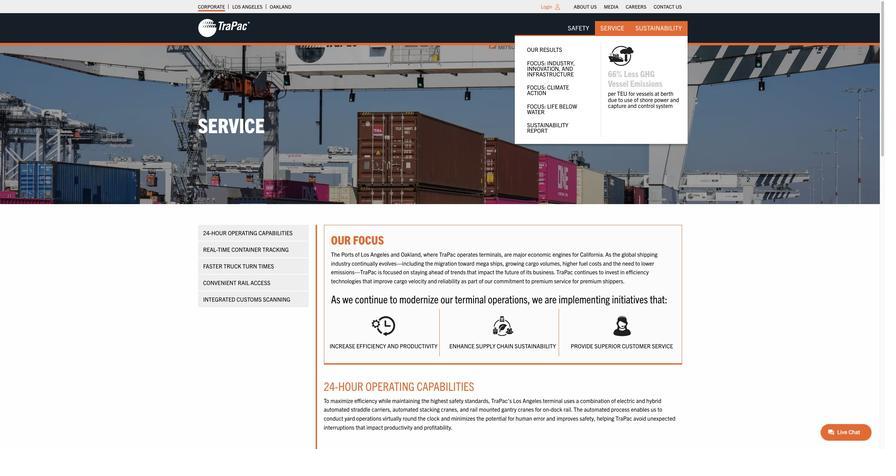 Task type: describe. For each thing, give the bounding box(es) containing it.
safety link
[[563, 21, 595, 35]]

highest
[[431, 397, 448, 404]]

faster
[[203, 263, 223, 270]]

staying
[[411, 269, 428, 276]]

0 horizontal spatial 24-hour operating capabilities
[[203, 229, 293, 236]]

use
[[625, 96, 633, 103]]

to inside to maximize efficiency while maintaining the highest safety standards, trapac's los angeles terminal uses a combination of electric and hybrid automated straddle carriers, automated stacking cranes, and rail mounted gantry cranes for on-dock rail. the automated process enables us to conduct yard operations virtually round the clock and minimizes the potential for human error and improves safety, helping trapac avoid unexpected interruptions that impact productivity and profitability.
[[658, 406, 663, 413]]

capture
[[609, 102, 627, 109]]

3 automated from the left
[[585, 406, 610, 413]]

evolves—including
[[379, 260, 424, 267]]

climate
[[548, 84, 570, 91]]

los angeles
[[233, 3, 263, 10]]

commitment
[[494, 278, 525, 284]]

ports
[[342, 251, 354, 258]]

focus: life below water link
[[522, 99, 594, 118]]

invest
[[606, 269, 620, 276]]

hybrid
[[647, 397, 662, 404]]

the up the invest
[[614, 260, 622, 267]]

standards,
[[465, 397, 491, 404]]

future
[[505, 269, 520, 276]]

and down round
[[414, 424, 423, 431]]

login link
[[542, 3, 553, 10]]

helping
[[597, 415, 615, 422]]

times
[[259, 263, 274, 270]]

convenient rail access
[[203, 279, 271, 286]]

turn
[[243, 263, 257, 270]]

and down on- in the bottom right of the page
[[547, 415, 556, 422]]

0 horizontal spatial cargo
[[394, 278, 408, 284]]

fuel
[[580, 260, 588, 267]]

1 vertical spatial as
[[331, 292, 341, 305]]

enhance supply chain sustainability
[[450, 343, 557, 350]]

as
[[462, 278, 467, 284]]

0 vertical spatial that
[[468, 269, 477, 276]]

human
[[516, 415, 533, 422]]

service link
[[595, 21, 631, 35]]

focus: for focus: industry, innovation, and infrastructure
[[528, 59, 547, 66]]

combination
[[581, 397, 611, 404]]

life
[[548, 103, 558, 110]]

menu item inside menu
[[609, 43, 681, 109]]

where
[[424, 251, 438, 258]]

the left clock
[[418, 415, 426, 422]]

1 horizontal spatial operating
[[366, 378, 415, 393]]

at
[[655, 90, 660, 97]]

efficiency inside the ports of los angeles and oakland, where trapac operates terminals, are major economic engines for california. as the global shipping industry continually evolves—including the migration toward mega ships, growing cargo volumes, higher fuel costs and the need to lower emissions—trapac is focused on staying ahead of trends that impact the future of its business. trapac continues to invest in efficiency technologies that improve cargo velocity and reliability as part of our commitment to premium service for premium shippers.
[[627, 269, 649, 276]]

impact inside the ports of los angeles and oakland, where trapac operates terminals, are major economic engines for california. as the global shipping industry continually evolves—including the migration toward mega ships, growing cargo volumes, higher fuel costs and the need to lower emissions—trapac is focused on staying ahead of trends that impact the future of its business. trapac continues to invest in efficiency technologies that improve cargo velocity and reliability as part of our commitment to premium service for premium shippers.
[[478, 269, 495, 276]]

impact inside to maximize efficiency while maintaining the highest safety standards, trapac's los angeles terminal uses a combination of electric and hybrid automated straddle carriers, automated stacking cranes, and rail mounted gantry cranes for on-dock rail. the automated process enables us to conduct yard operations virtually round the clock and minimizes the potential for human error and improves safety, helping trapac avoid unexpected interruptions that impact productivity and profitability.
[[367, 424, 383, 431]]

light image
[[556, 4, 560, 10]]

our results link
[[522, 43, 594, 56]]

customs
[[237, 296, 262, 303]]

ships,
[[491, 260, 505, 267]]

ahead
[[429, 269, 444, 276]]

vessels
[[637, 90, 654, 97]]

and down cranes, on the bottom
[[441, 415, 450, 422]]

of inside 66% less ghg vessel emissions per teu for vessels at berth due to use of shore power and capture and control system
[[635, 96, 639, 103]]

sustainability menu item
[[515, 21, 688, 144]]

to inside 66% less ghg vessel emissions per teu for vessels at berth due to use of shore power and capture and control system
[[619, 96, 624, 103]]

us for about us
[[591, 3, 597, 10]]

profitability.
[[424, 424, 453, 431]]

of inside to maximize efficiency while maintaining the highest safety standards, trapac's los angeles terminal uses a combination of electric and hybrid automated straddle carriers, automated stacking cranes, and rail mounted gantry cranes for on-dock rail. the automated process enables us to conduct yard operations virtually round the clock and minimizes the potential for human error and improves safety, helping trapac avoid unexpected interruptions that impact productivity and profitability.
[[612, 397, 616, 404]]

capabilities inside 24-hour operating capabilities link
[[259, 229, 293, 236]]

teu
[[618, 90, 628, 97]]

real-
[[203, 246, 218, 253]]

service inside menu item
[[601, 24, 625, 32]]

safety
[[568, 24, 590, 32]]

a
[[577, 397, 580, 404]]

to down improve
[[390, 292, 398, 305]]

rail.
[[564, 406, 573, 413]]

initiatives
[[613, 292, 649, 305]]

and left "control" on the top of the page
[[628, 102, 637, 109]]

rail
[[471, 406, 478, 413]]

0 vertical spatial trapac
[[440, 251, 456, 258]]

1 vertical spatial sustainability
[[515, 343, 557, 350]]

to maximize efficiency while maintaining the highest safety standards, trapac's los angeles terminal uses a combination of electric and hybrid automated straddle carriers, automated stacking cranes, and rail mounted gantry cranes for on-dock rail. the automated process enables us to conduct yard operations virtually round the clock and minimizes the potential for human error and improves safety, helping trapac avoid unexpected interruptions that impact productivity and profitability.
[[324, 397, 676, 431]]

of right part
[[479, 278, 484, 284]]

faster truck turn times link
[[198, 258, 309, 274]]

operations,
[[488, 292, 531, 305]]

on
[[404, 269, 410, 276]]

focus
[[353, 232, 384, 247]]

focus: industry, innovation, and infrastructure
[[528, 59, 575, 77]]

real-time container tracking
[[203, 246, 289, 253]]

0 horizontal spatial terminal
[[455, 292, 486, 305]]

continually
[[352, 260, 378, 267]]

for down 'gantry' at the bottom of the page
[[508, 415, 515, 422]]

dock
[[551, 406, 563, 413]]

gantry
[[502, 406, 517, 413]]

login
[[542, 3, 553, 10]]

1 premium from the left
[[532, 278, 553, 284]]

access
[[251, 279, 271, 286]]

migration
[[435, 260, 457, 267]]

major
[[514, 251, 527, 258]]

cranes,
[[441, 406, 459, 413]]

66%
[[609, 68, 623, 79]]

potential
[[486, 415, 507, 422]]

real-time container tracking link
[[198, 242, 309, 257]]

focus: industry, innovation, and infrastructure link
[[522, 56, 594, 81]]

the ports of los angeles and oakland, where trapac operates terminals, are major economic engines for california. as the global shipping industry continually evolves—including the migration toward mega ships, growing cargo volumes, higher fuel costs and the need to lower emissions—trapac is focused on staying ahead of trends that impact the future of its business. trapac continues to invest in efficiency technologies that improve cargo velocity and reliability as part of our commitment to premium service for premium shippers.
[[331, 251, 658, 284]]

contact us link
[[654, 2, 683, 11]]

trapac's
[[492, 397, 512, 404]]

0 vertical spatial cargo
[[526, 260, 539, 267]]

as we continue to modernize our terminal operations, we are implementing initiatives that:
[[331, 292, 668, 305]]

our inside the ports of los angeles and oakland, where trapac operates terminals, are major economic engines for california. as the global shipping industry continually evolves—including the migration toward mega ships, growing cargo volumes, higher fuel costs and the need to lower emissions—trapac is focused on staying ahead of trends that impact the future of its business. trapac continues to invest in efficiency technologies that improve cargo velocity and reliability as part of our commitment to premium service for premium shippers.
[[485, 278, 493, 284]]

service menu item
[[595, 21, 631, 35]]

industry,
[[548, 59, 575, 66]]

business.
[[534, 269, 556, 276]]

los inside los angeles link
[[233, 3, 241, 10]]

1 vertical spatial that
[[363, 278, 372, 284]]

1 horizontal spatial 24-hour operating capabilities
[[324, 378, 475, 393]]

corporate image
[[198, 18, 250, 38]]

and up evolves—including
[[391, 251, 400, 258]]

0 vertical spatial hour
[[212, 229, 227, 236]]

tracking
[[263, 246, 289, 253]]

the left global
[[613, 251, 621, 258]]

results
[[540, 46, 563, 53]]

and right power
[[671, 96, 680, 103]]

1 horizontal spatial trapac
[[557, 269, 574, 276]]

sustainability report
[[528, 121, 569, 134]]

need
[[623, 260, 635, 267]]

ghg
[[641, 68, 655, 79]]

to right need on the right bottom of the page
[[636, 260, 641, 267]]

supply
[[476, 343, 496, 350]]

and inside focus: industry, innovation, and infrastructure
[[562, 65, 574, 72]]

oakland,
[[401, 251, 423, 258]]

integrated
[[203, 296, 236, 303]]

continue
[[355, 292, 388, 305]]

1 horizontal spatial 24-
[[324, 378, 339, 393]]

menu bar containing about us
[[571, 2, 686, 11]]



Task type: vqa. For each thing, say whether or not it's contained in the screenshot.
the top FOCUS:
yes



Task type: locate. For each thing, give the bounding box(es) containing it.
of right use
[[635, 96, 639, 103]]

scanning
[[263, 296, 291, 303]]

menu containing 66% less ghg
[[515, 35, 688, 144]]

1 horizontal spatial angeles
[[371, 251, 390, 258]]

0 horizontal spatial the
[[331, 251, 340, 258]]

focus: for focus: climate action
[[528, 84, 547, 91]]

efficiency inside to maximize efficiency while maintaining the highest safety standards, trapac's los angeles terminal uses a combination of electric and hybrid automated straddle carriers, automated stacking cranes, and rail mounted gantry cranes for on-dock rail. the automated process enables us to conduct yard operations virtually round the clock and minimizes the potential for human error and improves safety, helping trapac avoid unexpected interruptions that impact productivity and profitability.
[[355, 397, 378, 404]]

power
[[655, 96, 670, 103]]

0 horizontal spatial our
[[441, 292, 453, 305]]

1 horizontal spatial our
[[528, 46, 539, 53]]

less
[[625, 68, 639, 79]]

is
[[378, 269, 382, 276]]

velocity
[[409, 278, 427, 284]]

0 horizontal spatial operating
[[228, 229, 258, 236]]

for
[[629, 90, 636, 97], [573, 251, 579, 258], [573, 278, 579, 284], [536, 406, 542, 413], [508, 415, 515, 422]]

of down migration
[[445, 269, 450, 276]]

1 horizontal spatial los
[[361, 251, 369, 258]]

and up minimizes
[[460, 406, 469, 413]]

los inside the ports of los angeles and oakland, where trapac operates terminals, are major economic engines for california. as the global shipping industry continually evolves—including the migration toward mega ships, growing cargo volumes, higher fuel costs and the need to lower emissions—trapac is focused on staying ahead of trends that impact the future of its business. trapac continues to invest in efficiency technologies that improve cargo velocity and reliability as part of our commitment to premium service for premium shippers.
[[361, 251, 369, 258]]

0 horizontal spatial and
[[388, 343, 399, 350]]

automated down 'combination'
[[585, 406, 610, 413]]

1 vertical spatial operating
[[366, 378, 415, 393]]

as down technologies at the left bottom of page
[[331, 292, 341, 305]]

and up enables
[[637, 397, 646, 404]]

service
[[555, 278, 572, 284]]

as inside the ports of los angeles and oakland, where trapac operates terminals, are major economic engines for california. as the global shipping industry continually evolves—including the migration toward mega ships, growing cargo volumes, higher fuel costs and the need to lower emissions—trapac is focused on staying ahead of trends that impact the future of its business. trapac continues to invest in efficiency technologies that improve cargo velocity and reliability as part of our commitment to premium service for premium shippers.
[[606, 251, 612, 258]]

automated up the conduct
[[324, 406, 350, 413]]

round
[[403, 415, 417, 422]]

industry
[[331, 260, 351, 267]]

0 horizontal spatial trapac
[[440, 251, 456, 258]]

our left results
[[528, 46, 539, 53]]

and up climate
[[562, 65, 574, 72]]

sustainability
[[528, 121, 569, 128], [515, 343, 557, 350]]

the down rail
[[477, 415, 485, 422]]

0 horizontal spatial los
[[233, 3, 241, 10]]

safety,
[[580, 415, 596, 422]]

interruptions
[[324, 424, 355, 431]]

angeles left oakland link
[[242, 3, 263, 10]]

engines
[[553, 251, 572, 258]]

avoid
[[634, 415, 647, 422]]

los up 'gantry' at the bottom of the page
[[514, 397, 522, 404]]

2 we from the left
[[533, 292, 543, 305]]

trends
[[451, 269, 466, 276]]

0 horizontal spatial efficiency
[[355, 397, 378, 404]]

maximize
[[331, 397, 353, 404]]

1 horizontal spatial automated
[[393, 406, 419, 413]]

to down costs at the bottom right
[[600, 269, 604, 276]]

chain
[[497, 343, 514, 350]]

operating up while
[[366, 378, 415, 393]]

0 horizontal spatial hour
[[212, 229, 227, 236]]

menu
[[515, 35, 688, 144]]

shipping
[[638, 251, 658, 258]]

focus: climate action
[[528, 84, 570, 96]]

careers
[[626, 3, 647, 10]]

0 vertical spatial angeles
[[242, 3, 263, 10]]

1 vertical spatial 24-
[[324, 378, 339, 393]]

1 horizontal spatial capabilities
[[417, 378, 475, 393]]

rail
[[238, 279, 250, 286]]

2 horizontal spatial trapac
[[616, 415, 633, 422]]

2 us from the left
[[676, 3, 683, 10]]

1 vertical spatial angeles
[[371, 251, 390, 258]]

the inside to maximize efficiency while maintaining the highest safety standards, trapac's los angeles terminal uses a combination of electric and hybrid automated straddle carriers, automated stacking cranes, and rail mounted gantry cranes for on-dock rail. the automated process enables us to conduct yard operations virtually round the clock and minimizes the potential for human error and improves safety, helping trapac avoid unexpected interruptions that impact productivity and profitability.
[[574, 406, 583, 413]]

2 horizontal spatial los
[[514, 397, 522, 404]]

the down a
[[574, 406, 583, 413]]

to
[[324, 397, 330, 404]]

california.
[[581, 251, 605, 258]]

1 vertical spatial los
[[361, 251, 369, 258]]

menu item containing 66% less ghg
[[609, 43, 681, 109]]

1 horizontal spatial hour
[[339, 378, 364, 393]]

lower
[[642, 260, 655, 267]]

0 horizontal spatial 24-
[[203, 229, 212, 236]]

1 horizontal spatial premium
[[581, 278, 602, 284]]

1 vertical spatial the
[[574, 406, 583, 413]]

trapac
[[440, 251, 456, 258], [557, 269, 574, 276], [616, 415, 633, 422]]

1 horizontal spatial we
[[533, 292, 543, 305]]

its
[[527, 269, 532, 276]]

0 horizontal spatial angeles
[[242, 3, 263, 10]]

focus: inside focus: industry, innovation, and infrastructure
[[528, 59, 547, 66]]

menu item
[[609, 43, 681, 109]]

the up stacking
[[422, 397, 430, 404]]

our down reliability
[[441, 292, 453, 305]]

2 premium from the left
[[581, 278, 602, 284]]

0 vertical spatial sustainability
[[528, 121, 569, 128]]

terminal inside to maximize efficiency while maintaining the highest safety standards, trapac's los angeles terminal uses a combination of electric and hybrid automated straddle carriers, automated stacking cranes, and rail mounted gantry cranes for on-dock rail. the automated process enables us to conduct yard operations virtually round the clock and minimizes the potential for human error and improves safety, helping trapac avoid unexpected interruptions that impact productivity and profitability.
[[543, 397, 563, 404]]

hour up time
[[212, 229, 227, 236]]

the down ships, on the right of page
[[496, 269, 504, 276]]

due
[[609, 96, 618, 103]]

for inside 66% less ghg vessel emissions per teu for vessels at berth due to use of shore power and capture and control system
[[629, 90, 636, 97]]

volumes,
[[541, 260, 562, 267]]

0 horizontal spatial capabilities
[[259, 229, 293, 236]]

us right the about
[[591, 3, 597, 10]]

0 vertical spatial 24-hour operating capabilities
[[203, 229, 293, 236]]

cargo up its
[[526, 260, 539, 267]]

to
[[619, 96, 624, 103], [636, 260, 641, 267], [600, 269, 604, 276], [526, 278, 531, 284], [390, 292, 398, 305], [658, 406, 663, 413]]

increase efficiency and productivity
[[330, 343, 438, 350]]

focus: inside the focus: climate action
[[528, 84, 547, 91]]

1 automated from the left
[[324, 406, 350, 413]]

0 vertical spatial service
[[601, 24, 625, 32]]

1 horizontal spatial our
[[485, 278, 493, 284]]

1 vertical spatial trapac
[[557, 269, 574, 276]]

los inside to maximize efficiency while maintaining the highest safety standards, trapac's los angeles terminal uses a combination of electric and hybrid automated straddle carriers, automated stacking cranes, and rail mounted gantry cranes for on-dock rail. the automated process enables us to conduct yard operations virtually round the clock and minimizes the potential for human error and improves safety, helping trapac avoid unexpected interruptions that impact productivity and profitability.
[[514, 397, 522, 404]]

0 horizontal spatial service
[[198, 112, 265, 137]]

our for our focus
[[331, 232, 351, 247]]

0 vertical spatial impact
[[478, 269, 495, 276]]

continues
[[575, 269, 598, 276]]

2 vertical spatial angeles
[[523, 397, 542, 404]]

0 vertical spatial los
[[233, 3, 241, 10]]

are down service
[[545, 292, 557, 305]]

that left improve
[[363, 278, 372, 284]]

los
[[233, 3, 241, 10], [361, 251, 369, 258], [514, 397, 522, 404]]

and
[[671, 96, 680, 103], [628, 102, 637, 109], [391, 251, 400, 258], [604, 260, 613, 267], [428, 278, 437, 284], [637, 397, 646, 404], [460, 406, 469, 413], [441, 415, 450, 422], [547, 415, 556, 422], [414, 424, 423, 431]]

focus: down our results
[[528, 59, 547, 66]]

sustainability down focus: life below water in the top right of the page
[[528, 121, 569, 128]]

0 vertical spatial efficiency
[[627, 269, 649, 276]]

angeles up cranes
[[523, 397, 542, 404]]

0 horizontal spatial are
[[505, 251, 512, 258]]

2 vertical spatial that
[[356, 424, 366, 431]]

while
[[379, 397, 391, 404]]

efficiency
[[357, 343, 387, 350]]

angeles inside to maximize efficiency while maintaining the highest safety standards, trapac's los angeles terminal uses a combination of electric and hybrid automated straddle carriers, automated stacking cranes, and rail mounted gantry cranes for on-dock rail. the automated process enables us to conduct yard operations virtually round the clock and minimizes the potential for human error and improves safety, helping trapac avoid unexpected interruptions that impact productivity and profitability.
[[523, 397, 542, 404]]

1 vertical spatial efficiency
[[355, 397, 378, 404]]

below
[[560, 103, 578, 110]]

0 vertical spatial terminal
[[455, 292, 486, 305]]

efficiency up straddle
[[355, 397, 378, 404]]

0 vertical spatial our
[[485, 278, 493, 284]]

cargo down on
[[394, 278, 408, 284]]

sustainability link
[[631, 21, 688, 35]]

0 horizontal spatial us
[[591, 3, 597, 10]]

oakland
[[270, 3, 292, 10]]

we down business.
[[533, 292, 543, 305]]

1 vertical spatial cargo
[[394, 278, 408, 284]]

1 focus: from the top
[[528, 59, 547, 66]]

mounted
[[479, 406, 501, 413]]

1 horizontal spatial as
[[606, 251, 612, 258]]

focused
[[383, 269, 402, 276]]

0 vertical spatial as
[[606, 251, 612, 258]]

trapac up service
[[557, 269, 574, 276]]

of up process
[[612, 397, 616, 404]]

1 horizontal spatial impact
[[478, 269, 495, 276]]

efficiency down need on the right bottom of the page
[[627, 269, 649, 276]]

our inside menu
[[528, 46, 539, 53]]

our for our results
[[528, 46, 539, 53]]

of right ports
[[355, 251, 360, 258]]

2 horizontal spatial angeles
[[523, 397, 542, 404]]

24- up real-
[[203, 229, 212, 236]]

cranes
[[518, 406, 534, 413]]

straddle
[[351, 406, 371, 413]]

los angeles link
[[233, 2, 263, 11]]

2 automated from the left
[[393, 406, 419, 413]]

0 vertical spatial 24-
[[203, 229, 212, 236]]

1 vertical spatial impact
[[367, 424, 383, 431]]

higher
[[563, 260, 578, 267]]

trapac inside to maximize efficiency while maintaining the highest safety standards, trapac's los angeles terminal uses a combination of electric and hybrid automated straddle carriers, automated stacking cranes, and rail mounted gantry cranes for on-dock rail. the automated process enables us to conduct yard operations virtually round the clock and minimizes the potential for human error and improves safety, helping trapac avoid unexpected interruptions that impact productivity and profitability.
[[616, 415, 633, 422]]

corporate link
[[198, 2, 225, 11]]

1 vertical spatial hour
[[339, 378, 364, 393]]

focus: down infrastructure
[[528, 84, 547, 91]]

terminal down part
[[455, 292, 486, 305]]

for up higher
[[573, 251, 579, 258]]

24-hour operating capabilities up container
[[203, 229, 293, 236]]

1 vertical spatial 24-hour operating capabilities
[[324, 378, 475, 393]]

are up growing
[[505, 251, 512, 258]]

1 horizontal spatial terminal
[[543, 397, 563, 404]]

to down its
[[526, 278, 531, 284]]

0 vertical spatial are
[[505, 251, 512, 258]]

our right part
[[485, 278, 493, 284]]

2 vertical spatial los
[[514, 397, 522, 404]]

24- up to on the bottom of the page
[[324, 378, 339, 393]]

0 horizontal spatial automated
[[324, 406, 350, 413]]

premium down continues
[[581, 278, 602, 284]]

1 horizontal spatial service
[[601, 24, 625, 32]]

electric
[[618, 397, 635, 404]]

sustainability
[[636, 24, 683, 32]]

are
[[505, 251, 512, 258], [545, 292, 557, 305]]

operations
[[357, 415, 382, 422]]

carriers,
[[372, 406, 392, 413]]

1 vertical spatial service
[[198, 112, 265, 137]]

0 vertical spatial the
[[331, 251, 340, 258]]

0 vertical spatial our
[[528, 46, 539, 53]]

superior
[[595, 343, 621, 350]]

0 vertical spatial and
[[562, 65, 574, 72]]

1 us from the left
[[591, 3, 597, 10]]

trapac down process
[[616, 415, 633, 422]]

and
[[562, 65, 574, 72], [388, 343, 399, 350]]

3 focus: from the top
[[528, 103, 547, 110]]

about us
[[574, 3, 597, 10]]

1 vertical spatial terminal
[[543, 397, 563, 404]]

1 horizontal spatial are
[[545, 292, 557, 305]]

media
[[605, 3, 619, 10]]

the inside the ports of los angeles and oakland, where trapac operates terminals, are major economic engines for california. as the global shipping industry continually evolves—including the migration toward mega ships, growing cargo volumes, higher fuel costs and the need to lower emissions—trapac is focused on staying ahead of trends that impact the future of its business. trapac continues to invest in efficiency technologies that improve cargo velocity and reliability as part of our commitment to premium service for premium shippers.
[[331, 251, 340, 258]]

to right us
[[658, 406, 663, 413]]

0 horizontal spatial we
[[343, 292, 353, 305]]

0 horizontal spatial as
[[331, 292, 341, 305]]

the down where
[[426, 260, 433, 267]]

the up the industry at left
[[331, 251, 340, 258]]

24-hour operating capabilities up maintaining
[[324, 378, 475, 393]]

1 vertical spatial menu bar
[[515, 21, 688, 144]]

convenient rail access link
[[198, 275, 309, 291]]

hour up the maximize
[[339, 378, 364, 393]]

1 we from the left
[[343, 292, 353, 305]]

of left its
[[521, 269, 525, 276]]

for right teu
[[629, 90, 636, 97]]

2 vertical spatial focus:
[[528, 103, 547, 110]]

virtually
[[383, 415, 402, 422]]

process
[[612, 406, 630, 413]]

0 vertical spatial operating
[[228, 229, 258, 236]]

contact
[[654, 3, 675, 10]]

integrated customs scanning
[[203, 296, 291, 303]]

oakland link
[[270, 2, 292, 11]]

menu bar containing 66% less ghg
[[515, 21, 688, 144]]

2 vertical spatial trapac
[[616, 415, 633, 422]]

operating up real-time container tracking in the bottom left of the page
[[228, 229, 258, 236]]

los up continually
[[361, 251, 369, 258]]

are inside the ports of los angeles and oakland, where trapac operates terminals, are major economic engines for california. as the global shipping industry continually evolves—including the migration toward mega ships, growing cargo volumes, higher fuel costs and the need to lower emissions—trapac is focused on staying ahead of trends that impact the future of its business. trapac continues to invest in efficiency technologies that improve cargo velocity and reliability as part of our commitment to premium service for premium shippers.
[[505, 251, 512, 258]]

for right service
[[573, 278, 579, 284]]

and down 'ahead'
[[428, 278, 437, 284]]

yard
[[345, 415, 355, 422]]

0 horizontal spatial premium
[[532, 278, 553, 284]]

minimizes
[[452, 415, 476, 422]]

innovation,
[[528, 65, 561, 72]]

emissions
[[631, 77, 663, 88]]

time
[[218, 246, 230, 253]]

about us link
[[574, 2, 597, 11]]

2 horizontal spatial automated
[[585, 406, 610, 413]]

us
[[651, 406, 657, 413]]

us right contact
[[676, 3, 683, 10]]

1 vertical spatial and
[[388, 343, 399, 350]]

1 vertical spatial our
[[331, 232, 351, 247]]

trapac up migration
[[440, 251, 456, 258]]

our focus
[[331, 232, 384, 247]]

convenient
[[203, 279, 237, 286]]

1 horizontal spatial and
[[562, 65, 574, 72]]

report
[[528, 127, 548, 134]]

impact down operations
[[367, 424, 383, 431]]

for left on- in the bottom right of the page
[[536, 406, 542, 413]]

as right california.
[[606, 251, 612, 258]]

that up part
[[468, 269, 477, 276]]

and up the invest
[[604, 260, 613, 267]]

operates
[[458, 251, 478, 258]]

economic
[[529, 251, 552, 258]]

we down technologies at the left bottom of page
[[343, 292, 353, 305]]

focus: for focus: life below water
[[528, 103, 547, 110]]

1 vertical spatial our
[[441, 292, 453, 305]]

us for contact us
[[676, 3, 683, 10]]

automated down maintaining
[[393, 406, 419, 413]]

global
[[622, 251, 637, 258]]

that down operations
[[356, 424, 366, 431]]

los up corporate image
[[233, 3, 241, 10]]

impact down mega
[[478, 269, 495, 276]]

and right efficiency at the left bottom of the page
[[388, 343, 399, 350]]

careers link
[[626, 2, 647, 11]]

premium down business.
[[532, 278, 553, 284]]

improve
[[374, 278, 393, 284]]

1 horizontal spatial the
[[574, 406, 583, 413]]

0 horizontal spatial impact
[[367, 424, 383, 431]]

to left use
[[619, 96, 624, 103]]

capabilities up tracking
[[259, 229, 293, 236]]

control
[[639, 102, 655, 109]]

that inside to maximize efficiency while maintaining the highest safety standards, trapac's los angeles terminal uses a combination of electric and hybrid automated straddle carriers, automated stacking cranes, and rail mounted gantry cranes for on-dock rail. the automated process enables us to conduct yard operations virtually round the clock and minimizes the potential for human error and improves safety, helping trapac avoid unexpected interruptions that impact productivity and profitability.
[[356, 424, 366, 431]]

1 horizontal spatial cargo
[[526, 260, 539, 267]]

capabilities up highest
[[417, 378, 475, 393]]

per
[[609, 90, 616, 97]]

growing
[[506, 260, 525, 267]]

sustainability right the chain
[[515, 343, 557, 350]]

1 horizontal spatial efficiency
[[627, 269, 649, 276]]

0 horizontal spatial our
[[331, 232, 351, 247]]

0 vertical spatial focus:
[[528, 59, 547, 66]]

0 vertical spatial menu bar
[[571, 2, 686, 11]]

angeles inside los angeles link
[[242, 3, 263, 10]]

terminal up dock
[[543, 397, 563, 404]]

angeles inside the ports of los angeles and oakland, where trapac operates terminals, are major economic engines for california. as the global shipping industry continually evolves—including the migration toward mega ships, growing cargo volumes, higher fuel costs and the need to lower emissions—trapac is focused on staying ahead of trends that impact the future of its business. trapac continues to invest in efficiency technologies that improve cargo velocity and reliability as part of our commitment to premium service for premium shippers.
[[371, 251, 390, 258]]

angeles up continually
[[371, 251, 390, 258]]

focus: inside focus: life below water
[[528, 103, 547, 110]]

2 focus: from the top
[[528, 84, 547, 91]]

error
[[534, 415, 546, 422]]

1 vertical spatial are
[[545, 292, 557, 305]]

1 horizontal spatial us
[[676, 3, 683, 10]]

1 vertical spatial capabilities
[[417, 378, 475, 393]]

1 vertical spatial focus:
[[528, 84, 547, 91]]

focus: down action
[[528, 103, 547, 110]]

menu bar
[[571, 2, 686, 11], [515, 21, 688, 144]]

sustainability inside 'sustainability report' link
[[528, 121, 569, 128]]

action
[[528, 89, 547, 96]]

sustainability report link
[[522, 118, 594, 137]]

our up ports
[[331, 232, 351, 247]]



